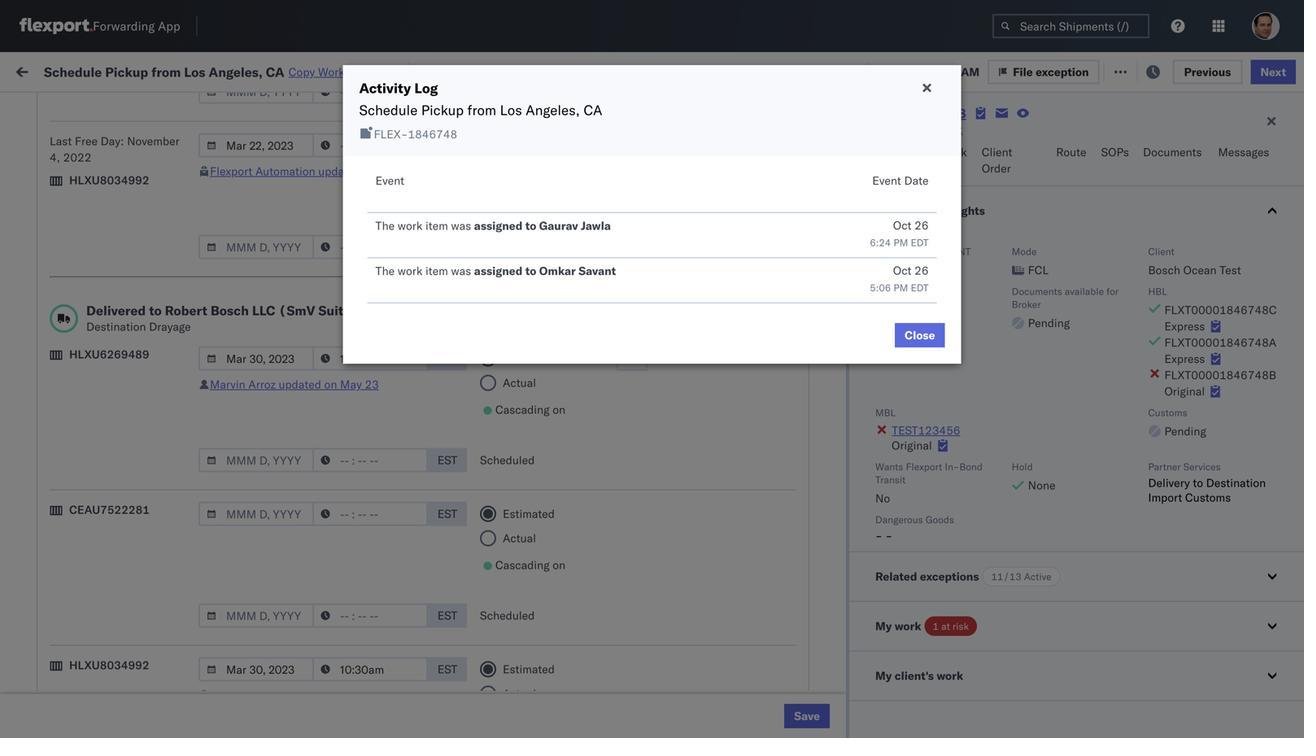 Task type: describe. For each thing, give the bounding box(es) containing it.
0 horizontal spatial original
[[892, 438, 932, 452]]

1 mmm d, yyyy text field from the top
[[199, 235, 314, 259]]

0 vertical spatial my
[[16, 59, 42, 81]]

confirm pickup from los angeles, ca button
[[37, 404, 231, 438]]

3 resize handle column header from the left
[[470, 126, 490, 738]]

2 edt, from the top
[[311, 199, 336, 213]]

flex- down related exceptions
[[898, 593, 933, 607]]

14, for schedule delivery appointment
[[362, 378, 380, 392]]

delivery for 3rd schedule delivery appointment 'link'
[[89, 377, 130, 391]]

shipment highlights
[[876, 203, 985, 218]]

ready for work, blocked, in progress
[[124, 101, 294, 113]]

flex-1846748 down shipment highlights on the right of the page
[[898, 235, 983, 249]]

3 abcdefg78456546 from the top
[[1108, 414, 1218, 428]]

assigned for assigned to omkar savant
[[474, 264, 523, 278]]

1 schedule pickup from rotterdam, netherlands button from the top
[[37, 547, 231, 581]]

scheduled for pst
[[480, 240, 535, 254]]

3 estimated from the top
[[503, 662, 555, 676]]

to inside partner services delivery to destination import customs
[[1193, 476, 1204, 490]]

drayage
[[149, 319, 191, 334]]

1889466 for 2:59 am est, dec 14, 2022
[[933, 342, 983, 356]]

copy
[[289, 65, 315, 79]]

delivered to robert bosch llc (smv suite a) destination drayage
[[86, 302, 372, 334]]

may for pst
[[380, 164, 402, 178]]

from for first schedule pickup from rotterdam, netherlands button from the top
[[127, 548, 150, 562]]

messages
[[1219, 145, 1270, 159]]

bosch ocean test link
[[870, 121, 963, 138]]

0 vertical spatial no
[[382, 101, 395, 113]]

1 ocean fcl from the top
[[498, 199, 555, 213]]

services
[[1184, 461, 1221, 473]]

integration test account - karl lagerfeld for 11:30 pm est, jan 28, 2023
[[710, 629, 921, 643]]

1 lhuu7894563, from the top
[[1003, 342, 1087, 356]]

work button
[[934, 138, 975, 186]]

3 ocean fcl from the top
[[498, 271, 555, 285]]

est for 2nd -- : -- -- text box from the top of the page
[[438, 351, 458, 365]]

was for assigned to gaurav jawla
[[451, 218, 471, 233]]

1 pst from the top
[[438, 84, 458, 98]]

flxt00001846748c
[[1165, 303, 1277, 317]]

1 -- : -- -- text field from the top
[[312, 79, 428, 104]]

nov for upload customs clearance documents button in the left of the page
[[338, 306, 359, 321]]

filtered by:
[[16, 100, 75, 114]]

30,
[[358, 664, 376, 679]]

lagerfeld for 11:30 pm est, jan 23, 2023
[[873, 521, 921, 535]]

180 on track
[[392, 63, 458, 77]]

5 integration from the top
[[710, 700, 766, 714]]

schedule pickup from los angeles, ca for 2:59 am est, dec 14, 2022
[[37, 333, 219, 364]]

3 appointment from the top
[[133, 377, 200, 391]]

a)
[[354, 302, 372, 319]]

7 resize handle column header from the left
[[975, 126, 994, 738]]

flex- down client's
[[898, 700, 933, 714]]

1 -- : -- -- text field from the top
[[312, 133, 428, 157]]

flexport automation updated on may 18 button for est
[[210, 688, 419, 702]]

1 vertical spatial gaurav
[[539, 218, 578, 233]]

client order
[[982, 145, 1013, 175]]

4 uetu5238478 from the top
[[1090, 449, 1169, 463]]

jan for 28,
[[345, 629, 363, 643]]

customs inside button
[[77, 297, 123, 312]]

message
[[236, 63, 282, 77]]

jan for 13,
[[338, 485, 356, 500]]

3 edt, from the top
[[311, 235, 336, 249]]

deadline button
[[254, 129, 417, 146]]

client's
[[895, 669, 934, 683]]

schedule pickup from los angeles, ca button for 2:59 am edt, nov 5, 2022
[[37, 261, 231, 295]]

2023 for 11:30 pm est, jan 23, 2023
[[386, 521, 414, 535]]

previous
[[1184, 64, 1232, 79]]

may for est
[[340, 377, 362, 391]]

1 lhuu7894563, uetu5238478 from the top
[[1003, 342, 1169, 356]]

7 ocean fcl from the top
[[498, 485, 555, 500]]

10 resize handle column header from the left
[[1284, 126, 1304, 738]]

1846748 down due nov 5, 2:59 am
[[910, 105, 966, 121]]

2 integration test account - karl lagerfeld from the top
[[710, 557, 921, 571]]

import inside partner services delivery to destination import customs
[[1149, 490, 1183, 505]]

3 lhuu7894563, uetu5238478 from the top
[[1003, 413, 1169, 428]]

mbl/mawb
[[1108, 133, 1165, 145]]

2:59 am est, dec 14, 2022 for schedule delivery appointment
[[262, 378, 411, 392]]

pickup for first schedule pickup from los angeles, ca button from the top of the page
[[89, 190, 124, 204]]

3 lhuu7894563, from the top
[[1003, 413, 1087, 428]]

flex- down the flex-1893174
[[898, 521, 933, 535]]

wants flexport in-bond transit no
[[876, 461, 983, 505]]

2 ocean fcl from the top
[[498, 235, 555, 249]]

1
[[933, 620, 939, 632]]

est, down 2:00 am est, nov 9, 2022 at the top left of page
[[311, 342, 336, 356]]

(0)
[[282, 63, 303, 77]]

1 2130384 from the top
[[933, 664, 983, 679]]

5 -- : -- -- text field from the top
[[312, 657, 428, 682]]

2:59 am est, dec 14, 2022 for schedule pickup from los angeles, ca
[[262, 342, 411, 356]]

confirm delivery button
[[37, 448, 124, 466]]

flex-1846748 down the shipment
[[898, 271, 983, 285]]

3 -- : -- -- text field from the top
[[312, 502, 428, 526]]

:
[[374, 101, 377, 113]]

1 2:59 am edt, nov 5, 2022 from the top
[[262, 163, 405, 177]]

am for schedule delivery appointment button related to flex-1846748
[[290, 235, 308, 249]]

1 ceau7522281, from the top
[[1003, 163, 1086, 177]]

forwarding app link
[[20, 18, 180, 34]]

my inside "button"
[[876, 669, 892, 683]]

am for upload customs clearance documents button in the left of the page
[[290, 306, 308, 321]]

route
[[1057, 145, 1087, 159]]

delivered
[[86, 302, 146, 319]]

9 resize handle column header from the left
[[1275, 126, 1295, 738]]

flex- down shipment
[[898, 235, 933, 249]]

schedule pickup from los angeles, ca button for 2:59 am est, dec 14, 2022
[[37, 332, 231, 367]]

angeles, for 2:59 am edt, nov 5, 2022's schedule pickup from los angeles, ca button
[[175, 262, 219, 276]]

schedule pickup from los angeles, ca for 2:59 am est, jan 13, 2023
[[37, 476, 219, 507]]

2 lagerfeld from the top
[[873, 557, 921, 571]]

consignee for flexport demo consignee
[[683, 485, 737, 500]]

2 upload from the top
[[37, 620, 74, 634]]

sops
[[1101, 145, 1129, 159]]

2 2:59 am edt, nov 5, 2022 from the top
[[262, 199, 405, 213]]

1 appointment from the top
[[133, 162, 200, 177]]

1846748 down activity log button at the top left
[[408, 127, 458, 141]]

1846748 down the shipment
[[933, 271, 983, 285]]

9 ocean fcl from the top
[[498, 557, 555, 571]]

previous button
[[1173, 60, 1243, 84]]

1 schedule delivery appointment button from the top
[[37, 162, 200, 179]]

item for assigned to gaurav jawla
[[426, 218, 448, 233]]

23
[[365, 377, 379, 391]]

3 ceau7522281, from the top
[[1003, 270, 1086, 284]]

pickup for 'confirm pickup from los angeles, ca' button
[[82, 405, 117, 419]]

flex-1662119
[[898, 593, 983, 607]]

oct 26 6:24 pm edt
[[870, 218, 929, 249]]

2 pst from the top
[[438, 138, 458, 152]]

test123456 for upload customs clearance documents
[[1108, 306, 1177, 321]]

2023 for 2:59 am est, jan 25, 2023
[[380, 593, 408, 607]]

flex-1846748 up shipment highlights on the right of the page
[[898, 163, 983, 177]]

Search Shipments (/) text field
[[993, 14, 1150, 38]]

flexport automation updated on may 18 button for pst
[[210, 164, 419, 178]]

2023 for 2:59 am est, jan 13, 2023
[[380, 485, 408, 500]]

1846748 down work button at the right top
[[933, 199, 983, 213]]

schedule delivery appointment link for flex-1846748
[[37, 233, 200, 249]]

dangerous goods - -
[[876, 513, 954, 543]]

1 vertical spatial no
[[876, 258, 891, 272]]

activity log down 180
[[359, 79, 438, 97]]

cascading on for ceau7522281
[[495, 558, 566, 572]]

from for schedule pickup from los angeles, ca button related to 2:59 am est, dec 14, 2022
[[127, 333, 150, 347]]

schedule delivery appointment link for flex-2130387
[[37, 520, 200, 536]]

client for bosch
[[1149, 245, 1175, 258]]

demo
[[649, 485, 680, 500]]

2 resize handle column header from the left
[[413, 126, 433, 738]]

Search Work text field
[[758, 58, 935, 83]]

maeu9736123
[[1108, 485, 1191, 500]]

jan for 25,
[[338, 593, 356, 607]]

savant
[[579, 264, 616, 278]]

hlxu8034992 for 2:59 am edt, nov 5, 2022's schedule pickup from los angeles, ca button
[[1175, 270, 1255, 284]]

1 flex-2130384 from the top
[[898, 664, 983, 679]]

los inside confirm pickup from los angeles, ca
[[147, 405, 165, 419]]

11:30 pm est, jan 23, 2023
[[262, 521, 414, 535]]

client for order
[[982, 145, 1013, 159]]

0 horizontal spatial for
[[155, 101, 168, 113]]

pm inside oct 26 5:06 pm edt
[[894, 282, 908, 294]]

3 uetu5238478 from the top
[[1090, 413, 1169, 428]]

documents button
[[1137, 138, 1212, 186]]

2 -- : -- -- text field from the top
[[312, 346, 428, 371]]

bookings test consignee
[[710, 485, 839, 500]]

none
[[1028, 478, 1056, 492]]

date
[[904, 173, 929, 188]]

4 ceau7522281, from the top
[[1003, 306, 1086, 320]]

2 vertical spatial may
[[380, 688, 402, 702]]

lagerfeld for 8:30 pm est, jan 30, 2023
[[873, 664, 921, 679]]

pickup for schedule pickup from los angeles, ca button for 2:59 am est, jan 25, 2023
[[89, 584, 124, 598]]

18 for pst
[[405, 164, 419, 178]]

1 uetu5238478 from the top
[[1090, 342, 1169, 356]]

0 horizontal spatial jawla
[[581, 218, 611, 233]]

oct 26 5:06 pm edt
[[870, 263, 929, 294]]

26 for assigned to gaurav jawla
[[915, 218, 929, 232]]

--
[[1108, 593, 1123, 607]]

1 horizontal spatial jawla
[[834, 64, 864, 79]]

test123456 for schedule pickup from los angeles, ca
[[1108, 271, 1177, 285]]

due
[[873, 64, 893, 79]]

26 for assigned to omkar savant
[[915, 263, 929, 277]]

schedule delivery appointment for flex-1846748
[[37, 234, 200, 248]]

8:30 pm est, jan 30, 2023
[[262, 664, 407, 679]]

2022 inside last free day: november 4, 2022
[[63, 150, 91, 164]]

snooze
[[441, 133, 473, 145]]

mode
[[1012, 245, 1037, 258]]

ocean inside client bosch ocean test incoterm fob
[[1184, 263, 1217, 277]]

schedule delivery appointment button for flex-2130387
[[37, 520, 200, 538]]

2 lhuu7894563, uetu5238478 from the top
[[1003, 378, 1169, 392]]

9:00 am est, dec 24, 2022
[[262, 450, 411, 464]]

the work item was assigned to omkar savant
[[376, 264, 616, 278]]

flex- down 1
[[898, 664, 933, 679]]

consignee for bookings test consignee
[[785, 485, 839, 500]]

ca for schedule pickup from los angeles, ca button related to 2:59 am est, jan 13, 2023
[[37, 493, 53, 507]]

2 karl from the top
[[849, 557, 870, 571]]

4 resize handle column header from the left
[[576, 126, 596, 738]]

0 vertical spatial work
[[177, 63, 205, 77]]

robert
[[165, 302, 207, 319]]

log inside button
[[459, 65, 478, 79]]

documents inside button
[[37, 314, 96, 328]]

2 upload customs clearance documents link from the top
[[37, 619, 231, 651]]

confirm pickup from los angeles, ca link
[[37, 404, 231, 437]]

flxt00001846748b
[[1165, 368, 1277, 382]]

4 lhuu7894563, from the top
[[1003, 449, 1087, 463]]

1 resize handle column header from the left
[[233, 126, 252, 738]]

3 schedule delivery appointment link from the top
[[37, 376, 200, 393]]

ceau7522281
[[69, 503, 150, 517]]

flex- right the mbl
[[898, 414, 933, 428]]

in
[[242, 101, 251, 113]]

am for 3rd schedule delivery appointment button from the bottom of the page
[[290, 378, 308, 392]]

save
[[794, 709, 820, 723]]

mmm d, yyyy text field for 1st -- : -- -- text box
[[199, 79, 314, 104]]

schedule delivery appointment button for flex-2130384
[[37, 663, 200, 681]]

9,
[[362, 306, 373, 321]]

flex- down incoterm
[[898, 342, 933, 356]]

ca for schedule pickup from los angeles, ca button for 2:59 am est, jan 25, 2023
[[37, 600, 53, 614]]

from for first schedule pickup from los angeles, ca button from the top of the page
[[127, 190, 150, 204]]

4 edt, from the top
[[311, 271, 336, 285]]

1 schedule pickup from los angeles, ca button from the top
[[37, 189, 231, 223]]

zimu3048342
[[1108, 700, 1186, 714]]

am for schedule pickup from los angeles, ca button related to 2:59 am est, jan 13, 2023
[[290, 485, 308, 500]]

abcdefg78456546 for confirm delivery
[[1108, 450, 1218, 464]]

wants
[[876, 461, 904, 473]]

4 ocean fcl from the top
[[498, 378, 555, 392]]

schedule pickup from rotterdam, netherlands for first schedule pickup from rotterdam, netherlands button from the top
[[37, 548, 211, 579]]

incoterm
[[876, 285, 915, 297]]

file down search shipments (/) text field
[[1027, 63, 1047, 77]]

appointment for flex-1846748
[[133, 234, 200, 248]]

active
[[1024, 570, 1052, 583]]

free
[[75, 134, 98, 148]]

3 schedule delivery appointment from the top
[[37, 377, 200, 391]]

client bosch ocean test incoterm fob
[[876, 245, 1242, 317]]

pending for customs
[[1165, 424, 1207, 438]]

to up the work item was assigned to omkar savant
[[526, 218, 537, 233]]

msdu7304509
[[1003, 485, 1085, 499]]

4 -- : -- -- text field from the top
[[312, 603, 428, 628]]

5 ocean fcl from the top
[[498, 414, 555, 428]]

1 rotterdam, from the top
[[153, 548, 211, 562]]

delivery inside partner services delivery to destination import customs
[[1149, 476, 1190, 490]]

gvcu5265864
[[1003, 557, 1083, 571]]

1846748 up the highlights
[[933, 163, 983, 177]]

3 pst from the top
[[438, 240, 458, 254]]

3 actual from the top
[[503, 686, 536, 701]]

flex- up incoterm
[[898, 271, 933, 285]]

1 schedule pickup from los angeles, ca link from the top
[[37, 189, 231, 222]]

schedule pickup from los angeles, ca link for 2:59 am est, dec 14, 2022
[[37, 332, 231, 365]]

est, up 8:30 pm est, jan 30, 2023
[[317, 629, 342, 643]]

forwarding app
[[93, 18, 180, 34]]

8 ocean fcl from the top
[[498, 521, 555, 535]]

progress
[[254, 101, 294, 113]]

marvin
[[210, 377, 245, 391]]

hlxu8034992 for upload customs clearance documents button in the left of the page
[[1175, 306, 1255, 320]]

11:30 pm est, jan 28, 2023
[[262, 629, 414, 643]]

snoozed
[[337, 101, 374, 113]]

confirm delivery link
[[37, 448, 124, 464]]

est, down 11:30 pm est, jan 28, 2023
[[310, 664, 335, 679]]

hlxu8034992 for 1st schedule delivery appointment button from the top
[[1175, 163, 1255, 177]]

workitem
[[18, 133, 60, 145]]

actual for hlxu6269489
[[503, 376, 536, 390]]

2 schedule pickup from rotterdam, netherlands button from the top
[[37, 690, 231, 725]]

0 horizontal spatial log
[[415, 79, 438, 97]]

2 integration from the top
[[710, 557, 766, 571]]

am for confirm delivery button
[[290, 450, 308, 464]]

confirm pickup from los angeles, ca
[[37, 405, 213, 435]]

1 upload customs clearance documents link from the top
[[37, 297, 231, 329]]

appointment for flex-2130384
[[133, 664, 200, 678]]

flex- down date
[[898, 199, 933, 213]]

import work
[[137, 63, 205, 77]]

18 for est
[[405, 688, 419, 702]]

schedule delivery appointment for flex-2130384
[[37, 664, 200, 678]]

to left omkar
[[526, 264, 537, 278]]

integration for 8:30 pm est, jan 30, 2023
[[710, 664, 766, 679]]

(smv
[[279, 302, 315, 319]]

delivery for the confirm delivery link
[[82, 449, 124, 463]]

3 dec from the top
[[338, 450, 360, 464]]

5 lagerfeld from the top
[[873, 700, 921, 714]]

activity log right 180
[[417, 65, 478, 79]]

priority shipment
[[876, 245, 971, 258]]

schedule pickup from rotterdam, netherlands link for first schedule pickup from rotterdam, netherlands button from the top
[[37, 547, 231, 580]]

abcdefg78456546 for schedule pickup from los angeles, ca
[[1108, 342, 1218, 356]]

flex-2130387 for 11:30 pm est, jan 28, 2023
[[898, 629, 983, 643]]

nyku9743990
[[1003, 700, 1083, 714]]

2130387 for 11:30 pm est, jan 23, 2023
[[933, 521, 983, 535]]

flex-1846748 down :
[[374, 127, 458, 141]]

upload customs clearance documents for 2nd upload customs clearance documents link from the bottom of the page
[[37, 297, 178, 328]]

3 hlxu6269489, from the top
[[1089, 270, 1172, 284]]

flexport. image
[[20, 18, 93, 34]]

mmm d, yyyy text field for second -- : -- -- text box from the bottom of the page
[[199, 603, 314, 628]]

schedule pickup from los angeles, ca button for 2:59 am est, jan 13, 2023
[[37, 476, 231, 510]]

workitem button
[[10, 129, 236, 146]]

batch action
[[1214, 63, 1285, 77]]

bosch inside the bosch ocean test link
[[870, 122, 902, 136]]

flex-1846748 down due nov 5, 2:59 am
[[870, 105, 966, 121]]

bond
[[960, 461, 983, 473]]

close
[[905, 328, 935, 342]]

2 2130387 from the top
[[933, 557, 983, 571]]

1 schedule delivery appointment from the top
[[37, 162, 200, 177]]



Task type: locate. For each thing, give the bounding box(es) containing it.
2 event from the left
[[873, 173, 902, 188]]

0 vertical spatial for
[[155, 101, 168, 113]]

flex-1846748 up close
[[898, 306, 983, 321]]

express up flxt00001846748b at the right of page
[[1165, 352, 1205, 366]]

flex- up dangerous
[[898, 485, 933, 500]]

may down deadline button on the top
[[380, 164, 402, 178]]

work,
[[171, 101, 197, 113]]

1 vertical spatial oct
[[893, 263, 912, 277]]

ca for 2:59 am edt, nov 5, 2022's schedule pickup from los angeles, ca button
[[37, 278, 53, 292]]

oct down priority
[[893, 263, 912, 277]]

may left 23
[[340, 377, 362, 391]]

11/13 active
[[992, 570, 1052, 583]]

dec for from
[[338, 342, 360, 356]]

2130387 down 1893174
[[933, 521, 983, 535]]

1 vertical spatial upload customs clearance documents link
[[37, 619, 231, 651]]

4 lagerfeld from the top
[[873, 664, 921, 679]]

abcdefg78456546 for schedule delivery appointment
[[1108, 378, 1218, 392]]

from for 2:59 am edt, nov 5, 2022's schedule pickup from los angeles, ca button
[[127, 262, 150, 276]]

bookings
[[710, 485, 757, 500]]

685
[[317, 63, 338, 77]]

2 item from the top
[[426, 264, 448, 278]]

2 2:59 am est, dec 14, 2022 from the top
[[262, 378, 411, 392]]

pm right '6:24'
[[894, 236, 908, 249]]

0 vertical spatial my work
[[16, 59, 89, 81]]

am for 2:59 am edt, nov 5, 2022's schedule pickup from los angeles, ca button
[[290, 271, 308, 285]]

updated right arroz
[[279, 377, 321, 391]]

3 ceau7522281, hlxu6269489, hlxu8034992 from the top
[[1003, 270, 1255, 284]]

6 resize handle column header from the left
[[845, 126, 864, 738]]

2130387 for 11:30 pm est, jan 28, 2023
[[933, 629, 983, 643]]

3 2:59 am edt, nov 5, 2022 from the top
[[262, 235, 405, 249]]

cascading
[[495, 402, 550, 417], [495, 558, 550, 572]]

0 vertical spatial estimated
[[503, 351, 555, 365]]

item up the work item was assigned to omkar savant
[[426, 218, 448, 233]]

test123456
[[1108, 235, 1177, 249], [1108, 271, 1177, 285], [1108, 306, 1177, 321], [892, 423, 961, 437]]

hlxu8034992 for schedule delivery appointment button related to flex-1846748
[[1175, 234, 1255, 249]]

0 vertical spatial scheduled
[[480, 240, 535, 254]]

2 vertical spatial flex-1889466
[[898, 450, 983, 464]]

no inside wants flexport in-bond transit no
[[876, 491, 890, 505]]

was
[[451, 218, 471, 233], [451, 264, 471, 278]]

jan left 28,
[[345, 629, 363, 643]]

0 vertical spatial 2:59 am est, dec 14, 2022
[[262, 342, 411, 356]]

forwarding
[[93, 18, 155, 34]]

partner services delivery to destination import customs
[[1149, 461, 1266, 505]]

destination inside delivered to robert bosch llc (smv suite a) destination drayage
[[86, 319, 146, 334]]

3 -- : -- -- text field from the top
[[312, 448, 428, 472]]

account for 11:30 pm est, jan 28, 2023
[[793, 629, 836, 643]]

appointment
[[133, 162, 200, 177], [133, 234, 200, 248], [133, 377, 200, 391], [133, 520, 200, 535], [133, 664, 200, 678]]

2023 right 28,
[[386, 629, 414, 643]]

flex-1889466 up in-
[[898, 414, 983, 428]]

1 horizontal spatial pending
[[1165, 424, 1207, 438]]

1 vertical spatial client
[[1149, 245, 1175, 258]]

0 vertical spatial flex-2130387
[[898, 521, 983, 535]]

1 event from the left
[[376, 173, 404, 188]]

1 vertical spatial updated
[[279, 377, 321, 391]]

pm for 11:30 pm est, jan 23, 2023
[[297, 521, 314, 535]]

import down partner on the right
[[1149, 490, 1183, 505]]

my client's work button
[[850, 651, 1304, 700]]

1 vertical spatial schedule pickup from rotterdam, netherlands button
[[37, 690, 231, 725]]

flex-1889466 down test123456 button
[[898, 450, 983, 464]]

5 appointment from the top
[[133, 664, 200, 678]]

jan
[[338, 485, 356, 500], [345, 521, 363, 535], [338, 593, 356, 607], [345, 629, 363, 643], [337, 664, 356, 679]]

0 horizontal spatial destination
[[86, 319, 146, 334]]

2 mmm d, yyyy text field from the top
[[199, 346, 314, 371]]

1 horizontal spatial my work
[[876, 619, 922, 633]]

karl for 11:30 pm est, jan 28, 2023
[[849, 629, 870, 643]]

oct for the work item was assigned to gaurav jawla
[[893, 218, 912, 232]]

karl
[[849, 521, 870, 535], [849, 557, 870, 571], [849, 629, 870, 643], [849, 664, 870, 679], [849, 700, 870, 714]]

0 vertical spatial confirm
[[37, 405, 79, 419]]

1 oct from the top
[[893, 218, 912, 232]]

4 schedule pickup from los angeles, ca link from the top
[[37, 476, 231, 508]]

angeles, for first schedule pickup from los angeles, ca button from the top of the page
[[175, 190, 219, 204]]

updated down deadline button on the top
[[318, 164, 361, 178]]

flex-2130384
[[898, 664, 983, 679], [898, 700, 983, 714]]

flex-1846748 button
[[872, 159, 986, 182], [872, 159, 986, 182], [872, 195, 986, 218], [872, 195, 986, 218], [872, 231, 986, 253], [872, 231, 986, 253], [872, 267, 986, 289], [872, 267, 986, 289], [872, 302, 986, 325], [872, 302, 986, 325]]

0 vertical spatial destination
[[86, 319, 146, 334]]

ca for 'confirm pickup from los angeles, ca' button
[[37, 421, 53, 435]]

integration test account - karl lagerfeld for 11:30 pm est, jan 23, 2023
[[710, 521, 921, 535]]

my work left 1
[[876, 619, 922, 633]]

confirm for confirm pickup from los angeles, ca
[[37, 405, 79, 419]]

confirm for confirm delivery
[[37, 449, 79, 463]]

edt,
[[311, 163, 336, 177], [311, 199, 336, 213], [311, 235, 336, 249], [311, 271, 336, 285]]

at right 685
[[341, 63, 351, 77]]

1 schedule delivery appointment link from the top
[[37, 162, 200, 178]]

dec left 23
[[338, 378, 360, 392]]

0 vertical spatial cascading
[[495, 402, 550, 417]]

ocean
[[905, 122, 938, 136], [498, 199, 531, 213], [639, 199, 672, 213], [745, 199, 778, 213], [498, 235, 531, 249], [1184, 263, 1217, 277], [498, 271, 531, 285], [639, 271, 672, 285], [498, 378, 531, 392], [498, 414, 531, 428], [498, 450, 531, 464], [498, 485, 531, 500], [498, 521, 531, 535], [498, 557, 531, 571], [498, 664, 531, 679]]

actual for ceau7522281
[[503, 531, 536, 545]]

arroz
[[248, 377, 276, 391]]

clearance inside button
[[126, 297, 178, 312]]

2 1889466 from the top
[[933, 414, 983, 428]]

client up order
[[982, 145, 1013, 159]]

2:00 am est, nov 9, 2022
[[262, 306, 404, 321]]

test inside client bosch ocean test incoterm fob
[[1220, 263, 1242, 277]]

from for second schedule pickup from rotterdam, netherlands button from the top of the page
[[127, 691, 150, 706]]

4 hlxu6269489, from the top
[[1089, 306, 1172, 320]]

-- : -- -- text field up a)
[[312, 235, 428, 259]]

automation
[[256, 164, 315, 178], [256, 688, 315, 702]]

1 vertical spatial confirm
[[37, 449, 79, 463]]

5 resize handle column header from the left
[[682, 126, 701, 738]]

1 abcdefg78456546 from the top
[[1108, 342, 1218, 356]]

assigned down the work item was assigned to gaurav jawla
[[474, 264, 523, 278]]

oct down shipment
[[893, 218, 912, 232]]

work up work,
[[177, 63, 205, 77]]

14, up 24,
[[362, 378, 380, 392]]

log down 180 on track
[[415, 79, 438, 97]]

am
[[961, 64, 980, 79], [290, 163, 308, 177], [290, 199, 308, 213], [290, 235, 308, 249], [290, 271, 308, 285], [290, 306, 308, 321], [290, 342, 308, 356], [290, 378, 308, 392], [290, 450, 308, 464], [290, 485, 308, 500], [290, 593, 308, 607]]

was up the work item was assigned to omkar savant
[[451, 218, 471, 233]]

upload
[[37, 297, 74, 312], [37, 620, 74, 634]]

2 vertical spatial dec
[[338, 450, 360, 464]]

numbers for container numbers
[[1003, 140, 1043, 152]]

confirm inside confirm pickup from los angeles, ca
[[37, 405, 79, 419]]

mmm d, yyyy text field up arroz
[[199, 346, 314, 371]]

numbers right the mbl/mawb
[[1168, 133, 1208, 145]]

jan for 30,
[[337, 664, 356, 679]]

1 netherlands from the top
[[37, 564, 101, 579]]

work inside "button"
[[937, 669, 964, 683]]

2023 for 8:30 pm est, jan 30, 2023
[[379, 664, 407, 679]]

4 ceau7522281, hlxu6269489, hlxu8034992 from the top
[[1003, 306, 1255, 320]]

original
[[1165, 384, 1205, 398], [892, 438, 932, 452]]

2 uetu5238478 from the top
[[1090, 378, 1169, 392]]

event left date
[[873, 173, 902, 188]]

3 schedule pickup from los angeles, ca button from the top
[[37, 332, 231, 367]]

pickup for schedule pickup from los angeles, ca button related to 2:59 am est, jan 13, 2023
[[89, 476, 124, 491]]

schedule pickup from los angeles, ca button for 2:59 am est, jan 25, 2023
[[37, 583, 231, 617]]

est, left a)
[[311, 306, 336, 321]]

1 vertical spatial work
[[941, 145, 967, 159]]

jan left 30,
[[337, 664, 356, 679]]

1 ceau7522281, hlxu6269489, hlxu8034992 from the top
[[1003, 163, 1255, 177]]

5 account from the top
[[793, 700, 836, 714]]

1 vertical spatial pst
[[438, 138, 458, 152]]

file up container
[[1013, 64, 1033, 79]]

MMM D, YYYY text field
[[199, 235, 314, 259], [199, 346, 314, 371], [199, 502, 314, 526]]

scheduled for est
[[480, 453, 535, 467]]

copy workspace link button
[[289, 65, 400, 79]]

flex-
[[870, 105, 910, 121], [374, 127, 408, 141], [898, 163, 933, 177], [898, 199, 933, 213], [898, 235, 933, 249], [898, 271, 933, 285], [898, 306, 933, 321], [898, 342, 933, 356], [898, 414, 933, 428], [898, 450, 933, 464], [898, 485, 933, 500], [898, 521, 933, 535], [898, 557, 933, 571], [898, 593, 933, 607], [898, 629, 933, 643], [898, 664, 933, 679], [898, 700, 933, 714]]

flex-1889466 for 9:00 am est, dec 24, 2022
[[898, 450, 983, 464]]

ceau7522281,
[[1003, 163, 1086, 177], [1003, 234, 1086, 249], [1003, 270, 1086, 284], [1003, 306, 1086, 320]]

flexport automation updated on may 18 down deadline button on the top
[[210, 164, 419, 178]]

4 account from the top
[[793, 664, 836, 679]]

3 schedule delivery appointment button from the top
[[37, 376, 200, 394]]

dangerous
[[876, 513, 923, 526]]

edt inside 'oct 26 6:24 pm edt'
[[911, 236, 929, 249]]

3 2130387 from the top
[[933, 629, 983, 643]]

0 vertical spatial 11:30
[[262, 521, 294, 535]]

MMM D, YYYY text field
[[199, 79, 314, 104], [199, 133, 314, 157], [199, 448, 314, 472], [199, 603, 314, 628], [199, 657, 314, 682]]

destination inside partner services delivery to destination import customs
[[1207, 476, 1266, 490]]

0 vertical spatial 1889466
[[933, 342, 983, 356]]

est, up 11:30 pm est, jan 28, 2023
[[311, 593, 336, 607]]

0 vertical spatial cascading on
[[495, 402, 566, 417]]

2 mmm d, yyyy text field from the top
[[199, 133, 314, 157]]

numbers inside container numbers
[[1003, 140, 1043, 152]]

1 express from the top
[[1165, 319, 1205, 333]]

schedule pickup from los angeles, ca link for 2:59 am edt, nov 5, 2022
[[37, 261, 231, 293]]

flex-2130387 up flex-1662119
[[898, 557, 983, 571]]

2 rotterdam, from the top
[[153, 691, 211, 706]]

1 flexport automation updated on may 18 button from the top
[[210, 164, 419, 178]]

activity right 180
[[417, 65, 456, 79]]

angeles, inside confirm pickup from los angeles, ca
[[168, 405, 213, 419]]

2 ceau7522281, hlxu6269489, hlxu8034992 from the top
[[1003, 234, 1255, 249]]

to up the "drayage"
[[149, 302, 162, 319]]

1 vertical spatial mmm d, yyyy text field
[[199, 346, 314, 371]]

flex-2130387 button
[[872, 517, 986, 540], [872, 517, 986, 540], [872, 553, 986, 576], [872, 553, 986, 576], [872, 625, 986, 647], [872, 625, 986, 647]]

2:59
[[934, 64, 958, 79], [262, 163, 287, 177], [262, 199, 287, 213], [262, 235, 287, 249], [262, 271, 287, 285], [262, 342, 287, 356], [262, 378, 287, 392], [262, 485, 287, 500], [262, 593, 287, 607]]

11:30 for 11:30 pm est, jan 28, 2023
[[262, 629, 294, 643]]

event
[[376, 173, 404, 188], [873, 173, 902, 188]]

2 consignee from the left
[[785, 485, 839, 500]]

26 inside oct 26 5:06 pm edt
[[915, 263, 929, 277]]

3 scheduled from the top
[[480, 608, 535, 623]]

activity log
[[417, 65, 478, 79], [359, 79, 438, 97]]

november
[[127, 134, 180, 148]]

0 vertical spatial express
[[1165, 319, 1205, 333]]

updated for est
[[279, 377, 321, 391]]

1 vertical spatial my
[[876, 619, 892, 633]]

resize handle column header
[[233, 126, 252, 738], [413, 126, 433, 738], [470, 126, 490, 738], [576, 126, 596, 738], [682, 126, 701, 738], [845, 126, 864, 738], [975, 126, 994, 738], [1081, 126, 1100, 738], [1275, 126, 1295, 738], [1284, 126, 1304, 738]]

2 upload customs clearance documents from the top
[[37, 620, 178, 650]]

1 vertical spatial automation
[[256, 688, 315, 702]]

1 vertical spatial actual
[[503, 531, 536, 545]]

4 2:59 am edt, nov 5, 2022 from the top
[[262, 271, 405, 285]]

may down 8:30 pm est, jan 30, 2023
[[380, 688, 402, 702]]

26 inside 'oct 26 6:24 pm edt'
[[915, 218, 929, 232]]

activity inside button
[[417, 65, 456, 79]]

mbl
[[876, 406, 896, 419]]

flex- up summary
[[870, 105, 910, 121]]

destination down "delivered"
[[86, 319, 146, 334]]

1 vertical spatial import
[[1149, 490, 1183, 505]]

schedule pickup from rotterdam, netherlands link for second schedule pickup from rotterdam, netherlands button from the top of the page
[[37, 690, 231, 723]]

flex-1846748 down date
[[898, 199, 983, 213]]

flex-1893174
[[898, 485, 983, 500]]

1 horizontal spatial at
[[942, 620, 950, 632]]

pm for 11:30 pm est, jan 28, 2023
[[297, 629, 314, 643]]

numbers down container
[[1003, 140, 1043, 152]]

bosch inside client bosch ocean test incoterm fob
[[1149, 263, 1181, 277]]

no
[[382, 101, 395, 113], [876, 258, 891, 272], [876, 491, 890, 505]]

mmm d, yyyy text field up llc
[[199, 235, 314, 259]]

for
[[155, 101, 168, 113], [1107, 285, 1119, 297]]

1 account from the top
[[793, 521, 836, 535]]

23,
[[365, 521, 383, 535]]

ca for first schedule pickup from los angeles, ca button from the top of the page
[[37, 206, 53, 221]]

related exceptions
[[876, 569, 979, 583]]

batch
[[1214, 63, 1246, 77]]

1 vertical spatial flex-2130384
[[898, 700, 983, 714]]

-- : -- -- text field
[[312, 133, 428, 157], [312, 235, 428, 259], [312, 448, 428, 472]]

original down test123456 button
[[892, 438, 932, 452]]

-- : -- -- text field down 13,
[[312, 502, 428, 526]]

2 vertical spatial scheduled
[[480, 608, 535, 623]]

flexport automation updated on may 18 button down deadline button on the top
[[210, 164, 419, 178]]

schedule pickup from los angeles, ca for 2:59 am est, jan 25, 2023
[[37, 584, 219, 614]]

edt inside oct 26 5:06 pm edt
[[911, 282, 929, 294]]

updated down 8:30 pm est, jan 30, 2023
[[318, 688, 361, 702]]

order
[[982, 161, 1011, 175]]

0 vertical spatial mmm d, yyyy text field
[[199, 235, 314, 259]]

2 schedule pickup from los angeles, ca link from the top
[[37, 261, 231, 293]]

-- : -- -- text field down snoozed : no
[[312, 133, 428, 157]]

1846748 up close
[[933, 306, 983, 321]]

no right :
[[382, 101, 395, 113]]

0 vertical spatial flexport automation updated on may 18
[[210, 164, 419, 178]]

automation down 8:30
[[256, 688, 315, 702]]

pending up 'services'
[[1165, 424, 1207, 438]]

account for 11:30 pm est, jan 23, 2023
[[793, 521, 836, 535]]

1 dec from the top
[[338, 342, 360, 356]]

work inside button
[[941, 145, 967, 159]]

summary button
[[869, 138, 934, 186]]

1 horizontal spatial import
[[1149, 490, 1183, 505]]

edt down priority shipment
[[911, 282, 929, 294]]

1 vertical spatial scheduled
[[480, 453, 535, 467]]

2 was from the top
[[451, 264, 471, 278]]

log right track
[[459, 65, 478, 79]]

action
[[1249, 63, 1285, 77]]

0 horizontal spatial my work
[[16, 59, 89, 81]]

upload inside button
[[37, 297, 74, 312]]

1 horizontal spatial log
[[459, 65, 478, 79]]

to inside delivered to robert bosch llc (smv suite a) destination drayage
[[149, 302, 162, 319]]

1 horizontal spatial risk
[[953, 620, 969, 632]]

client inside button
[[982, 145, 1013, 159]]

event for event date
[[873, 173, 902, 188]]

1 vertical spatial item
[[426, 264, 448, 278]]

destination down 'services'
[[1207, 476, 1266, 490]]

1 horizontal spatial for
[[1107, 285, 1119, 297]]

2 flex-2130384 from the top
[[898, 700, 983, 714]]

documents inside documents available for broker
[[1012, 285, 1063, 297]]

dec for appointment
[[338, 378, 360, 392]]

ca for schedule pickup from los angeles, ca button related to 2:59 am est, dec 14, 2022
[[37, 350, 53, 364]]

the
[[376, 218, 395, 233], [376, 264, 395, 278]]

1 26 from the top
[[915, 218, 929, 232]]

6 ocean fcl from the top
[[498, 450, 555, 464]]

customs inside partner services delivery to destination import customs
[[1186, 490, 1231, 505]]

messages button
[[1212, 138, 1278, 186]]

my down the related
[[876, 619, 892, 633]]

0 vertical spatial oct
[[893, 218, 912, 232]]

flex-1846748 link
[[870, 105, 966, 121]]

2023 for 11:30 pm est, jan 28, 2023
[[386, 629, 414, 643]]

1 lagerfeld from the top
[[873, 521, 921, 535]]

schedule pickup from rotterdam, netherlands link
[[37, 547, 231, 580], [37, 690, 231, 723]]

delivery for schedule delivery appointment 'link' related to flex-2130387
[[89, 520, 130, 535]]

automation for pst
[[256, 164, 315, 178]]

1 vertical spatial estimated
[[503, 507, 555, 521]]

est, down 2:59 am est, jan 13, 2023
[[317, 521, 342, 535]]

2 vertical spatial my
[[876, 669, 892, 683]]

activity down link
[[359, 79, 411, 97]]

schedule pickup from los angeles, ca button
[[37, 189, 231, 223], [37, 261, 231, 295], [37, 332, 231, 367], [37, 476, 231, 510], [37, 583, 231, 617]]

2 scheduled from the top
[[480, 453, 535, 467]]

1 flex-2130387 from the top
[[898, 521, 983, 535]]

fcl
[[534, 199, 555, 213], [534, 235, 555, 249], [1028, 263, 1049, 277], [534, 271, 555, 285], [534, 378, 555, 392], [534, 414, 555, 428], [534, 450, 555, 464], [534, 485, 555, 500], [534, 521, 555, 535], [534, 557, 555, 571], [534, 664, 555, 679]]

1 horizontal spatial destination
[[1207, 476, 1266, 490]]

3 mmm d, yyyy text field from the top
[[199, 502, 314, 526]]

2023 right 23,
[[386, 521, 414, 535]]

for inside documents available for broker
[[1107, 285, 1119, 297]]

1 vertical spatial netherlands
[[37, 708, 101, 722]]

1 edt from the top
[[911, 236, 929, 249]]

transit
[[876, 474, 906, 486]]

nov for 2:59 am edt, nov 5, 2022's schedule pickup from los angeles, ca button
[[339, 271, 360, 285]]

to
[[526, 218, 537, 233], [526, 264, 537, 278], [149, 302, 162, 319], [1193, 476, 1204, 490]]

lhuu7894563, uetu5238478
[[1003, 342, 1169, 356], [1003, 378, 1169, 392], [1003, 413, 1169, 428], [1003, 449, 1169, 463]]

8 resize handle column header from the left
[[1081, 126, 1100, 738]]

angeles, for schedule pickup from los angeles, ca button for 2:59 am est, jan 25, 2023
[[175, 584, 219, 598]]

pm inside 'oct 26 6:24 pm edt'
[[894, 236, 908, 249]]

delivery for fifth schedule delivery appointment 'link' from the bottom of the page
[[89, 162, 130, 177]]

last
[[50, 134, 72, 148]]

0 vertical spatial rotterdam,
[[153, 548, 211, 562]]

1 hlxu6269489, from the top
[[1089, 163, 1172, 177]]

2 dec from the top
[[338, 378, 360, 392]]

0 vertical spatial was
[[451, 218, 471, 233]]

0 horizontal spatial risk
[[354, 63, 373, 77]]

lagerfeld for 11:30 pm est, jan 28, 2023
[[873, 629, 921, 643]]

2:59 am est, dec 14, 2022 down 2:00 am est, nov 9, 2022 at the top left of page
[[262, 342, 411, 356]]

2 clearance from the top
[[126, 620, 178, 634]]

3 integration from the top
[[710, 629, 766, 643]]

related
[[876, 569, 917, 583]]

0 vertical spatial the
[[376, 218, 395, 233]]

2 schedule delivery appointment button from the top
[[37, 233, 200, 251]]

1 vertical spatial rotterdam,
[[153, 691, 211, 706]]

upload customs clearance documents inside button
[[37, 297, 178, 328]]

flexport demo consignee
[[604, 485, 737, 500]]

0 vertical spatial 14,
[[362, 342, 380, 356]]

2023 right 25,
[[380, 593, 408, 607]]

0 horizontal spatial pending
[[1028, 316, 1070, 330]]

est, up 2:59 am est, jan 13, 2023
[[311, 450, 336, 464]]

delivery inside button
[[82, 449, 124, 463]]

0 horizontal spatial event
[[376, 173, 404, 188]]

0 vertical spatial pst
[[438, 84, 458, 98]]

from inside confirm pickup from los angeles, ca
[[120, 405, 144, 419]]

11:30 up 8:30
[[262, 629, 294, 643]]

1 vertical spatial 26
[[915, 263, 929, 277]]

3 est from the top
[[438, 507, 458, 521]]

3 1889466 from the top
[[933, 450, 983, 464]]

flex-2130387 down the flex-1893174
[[898, 521, 983, 535]]

0 horizontal spatial numbers
[[1003, 140, 1043, 152]]

my left client's
[[876, 669, 892, 683]]

am for schedule pickup from los angeles, ca button for 2:59 am est, jan 25, 2023
[[290, 593, 308, 607]]

flex- down test123456 button
[[898, 450, 933, 464]]

0 vertical spatial upload customs clearance documents link
[[37, 297, 231, 329]]

0 vertical spatial item
[[426, 218, 448, 233]]

flex- down summary
[[898, 163, 933, 177]]

1 horizontal spatial original
[[1165, 384, 1205, 398]]

fob
[[876, 303, 898, 317]]

container
[[1003, 127, 1046, 139]]

2 lhuu7894563, from the top
[[1003, 378, 1087, 392]]

2 vertical spatial 2130387
[[933, 629, 983, 643]]

assigned for assigned to gaurav jawla
[[474, 218, 523, 233]]

schedule pickup from los angeles, ca
[[359, 101, 603, 119], [37, 190, 219, 221], [37, 262, 219, 292], [37, 333, 219, 364], [37, 476, 219, 507], [37, 584, 219, 614]]

schedule pickup from rotterdam, netherlands for second schedule pickup from rotterdam, netherlands button from the top of the page
[[37, 691, 211, 722]]

schedule delivery appointment button for flex-1846748
[[37, 233, 200, 251]]

2 flex-1889466 from the top
[[898, 414, 983, 428]]

flexport automation updated on may 18 button down 8:30 pm est, jan 30, 2023
[[210, 688, 419, 702]]

4 schedule delivery appointment link from the top
[[37, 520, 200, 536]]

0 vertical spatial schedule pickup from rotterdam, netherlands
[[37, 548, 211, 579]]

2022
[[63, 150, 91, 164], [377, 163, 405, 177], [377, 199, 405, 213], [377, 235, 405, 249], [377, 271, 405, 285], [376, 306, 404, 321], [383, 342, 411, 356], [383, 378, 411, 392], [383, 450, 411, 464]]

pickup for first schedule pickup from rotterdam, netherlands button from the top
[[89, 548, 124, 562]]

4 lhuu7894563, uetu5238478 from the top
[[1003, 449, 1169, 463]]

4,
[[50, 150, 60, 164]]

flex- up close
[[898, 306, 933, 321]]

2 automation from the top
[[256, 688, 315, 702]]

-- : -- -- text field
[[312, 79, 428, 104], [312, 346, 428, 371], [312, 502, 428, 526], [312, 603, 428, 628], [312, 657, 428, 682]]

flex-2130387 down flex-1662119
[[898, 629, 983, 643]]

2023 right 30,
[[379, 664, 407, 679]]

1 vertical spatial 18
[[405, 688, 419, 702]]

at for 685
[[341, 63, 351, 77]]

summary
[[876, 145, 927, 159]]

2023
[[380, 485, 408, 500], [386, 521, 414, 535], [380, 593, 408, 607], [386, 629, 414, 643], [379, 664, 407, 679]]

my work up filtered by: at the top left of page
[[16, 59, 89, 81]]

685 at risk
[[317, 63, 373, 77]]

0 vertical spatial 26
[[915, 218, 929, 232]]

pickup for schedule pickup from los angeles, ca button related to 2:59 am est, dec 14, 2022
[[89, 333, 124, 347]]

0 vertical spatial flex-2130384
[[898, 664, 983, 679]]

mmm d, yyyy text field for third -- : -- -- text box from the bottom
[[199, 502, 314, 526]]

1 vertical spatial pending
[[1165, 424, 1207, 438]]

event for event
[[376, 173, 404, 188]]

schedule delivery appointment link for flex-2130384
[[37, 663, 200, 679]]

karl for 8:30 pm est, jan 30, 2023
[[849, 664, 870, 679]]

1 vertical spatial my work
[[876, 619, 922, 633]]

container numbers
[[1003, 127, 1046, 152]]

2 vertical spatial actual
[[503, 686, 536, 701]]

est, left 23
[[311, 378, 336, 392]]

5 karl from the top
[[849, 700, 870, 714]]

2 est from the top
[[438, 453, 458, 467]]

1 vertical spatial original
[[892, 438, 932, 452]]

2 vertical spatial estimated
[[503, 662, 555, 676]]

angeles, for schedule pickup from los angeles, ca button related to 2:59 am est, dec 14, 2022
[[175, 333, 219, 347]]

3 flex-2130387 from the top
[[898, 629, 983, 643]]

1 assigned from the top
[[474, 218, 523, 233]]

1 vertical spatial risk
[[953, 620, 969, 632]]

est for third -- : -- -- text box from the bottom
[[438, 507, 458, 521]]

26
[[915, 218, 929, 232], [915, 263, 929, 277]]

2 account from the top
[[793, 557, 836, 571]]

2 vertical spatial flex-2130387
[[898, 629, 983, 643]]

jawla up savant
[[581, 218, 611, 233]]

abcdefg78456546 up maeu9736123
[[1108, 450, 1218, 464]]

14, for schedule pickup from los angeles, ca
[[362, 342, 380, 356]]

flex- down :
[[374, 127, 408, 141]]

flxt00001846748a
[[1165, 335, 1277, 350]]

0 vertical spatial flexport automation updated on may 18 button
[[210, 164, 419, 178]]

0 horizontal spatial import
[[137, 63, 174, 77]]

2 vertical spatial pst
[[438, 240, 458, 254]]

original down flxt00001846748b at the right of page
[[1165, 384, 1205, 398]]

4 schedule pickup from los angeles, ca button from the top
[[37, 476, 231, 510]]

2 hlxu6269489, from the top
[[1089, 234, 1172, 249]]

documents inside button
[[1143, 145, 1202, 159]]

flexport inside wants flexport in-bond transit no
[[906, 461, 943, 473]]

exceptions
[[920, 569, 979, 583]]

11:30 for 11:30 pm est, jan 23, 2023
[[262, 521, 294, 535]]

0 horizontal spatial activity
[[359, 79, 411, 97]]

flex-2130387
[[898, 521, 983, 535], [898, 557, 983, 571], [898, 629, 983, 643]]

0 vertical spatial updated
[[318, 164, 361, 178]]

0 horizontal spatial at
[[341, 63, 351, 77]]

automation for est
[[256, 688, 315, 702]]

client inside client bosch ocean test incoterm fob
[[1149, 245, 1175, 258]]

sops button
[[1095, 138, 1137, 186]]

jan left 25,
[[338, 593, 356, 607]]

1 estimated from the top
[[503, 351, 555, 365]]

import work button
[[137, 63, 205, 77]]

mmm d, yyyy text field down 9:00
[[199, 502, 314, 526]]

highlights
[[931, 203, 985, 218]]

2 cascading on from the top
[[495, 558, 566, 572]]

was for assigned to omkar savant
[[451, 264, 471, 278]]

pm
[[894, 236, 908, 249], [894, 282, 908, 294], [297, 521, 314, 535], [297, 629, 314, 643], [290, 664, 307, 679]]

from for schedule pickup from los angeles, ca button for 2:59 am est, jan 25, 2023
[[127, 584, 150, 598]]

abcdefg78456546 down flxt00001846748a in the top of the page
[[1108, 378, 1218, 392]]

18
[[405, 164, 419, 178], [405, 688, 419, 702]]

-- : -- -- text field down 28,
[[312, 657, 428, 682]]

1846748 down the highlights
[[933, 235, 983, 249]]

1 2130387 from the top
[[933, 521, 983, 535]]

0 horizontal spatial client
[[982, 145, 1013, 159]]

0 vertical spatial clearance
[[126, 297, 178, 312]]

3 lagerfeld from the top
[[873, 629, 921, 643]]

karl left client's
[[849, 664, 870, 679]]

for left work,
[[155, 101, 168, 113]]

abcdefg78456546 down hbl
[[1108, 342, 1218, 356]]

suite
[[319, 302, 351, 319]]

1 integration from the top
[[710, 521, 766, 535]]

lagerfeld
[[873, 521, 921, 535], [873, 557, 921, 571], [873, 629, 921, 643], [873, 664, 921, 679], [873, 700, 921, 714]]

1 horizontal spatial gaurav
[[792, 64, 831, 79]]

oct inside 'oct 26 6:24 pm edt'
[[893, 218, 912, 232]]

flex- up client's
[[898, 629, 933, 643]]

1 vertical spatial upload
[[37, 620, 74, 634]]

0 vertical spatial gaurav
[[792, 64, 831, 79]]

1 vertical spatial flexport automation updated on may 18 button
[[210, 688, 419, 702]]

1 horizontal spatial work
[[941, 145, 967, 159]]

0 vertical spatial original
[[1165, 384, 1205, 398]]

1 vertical spatial flexport automation updated on may 18
[[210, 688, 419, 702]]

my client's work
[[876, 669, 964, 683]]

2 netherlands from the top
[[37, 708, 101, 722]]

schedule delivery appointment
[[37, 162, 200, 177], [37, 234, 200, 248], [37, 377, 200, 391], [37, 520, 200, 535], [37, 664, 200, 678]]

ca inside confirm pickup from los angeles, ca
[[37, 421, 53, 435]]

bosch inside delivered to robert bosch llc (smv suite a) destination drayage
[[211, 302, 249, 319]]

risk for 1 at risk
[[953, 620, 969, 632]]

1 vertical spatial 14,
[[362, 378, 380, 392]]

pm down 2:59 am est, jan 13, 2023
[[297, 521, 314, 535]]

5 integration test account - karl lagerfeld from the top
[[710, 700, 921, 714]]

1 vertical spatial jawla
[[581, 218, 611, 233]]

1 horizontal spatial event
[[873, 173, 902, 188]]

est, down 9:00 am est, dec 24, 2022
[[311, 485, 336, 500]]

am for schedule pickup from los angeles, ca button related to 2:59 am est, dec 14, 2022
[[290, 342, 308, 356]]

2 2130384 from the top
[[933, 700, 983, 714]]

pickup inside confirm pickup from los angeles, ca
[[82, 405, 117, 419]]

flex- down the 'dangerous goods - -'
[[898, 557, 933, 571]]

1 18 from the top
[[405, 164, 419, 178]]

uetu5238478
[[1090, 342, 1169, 356], [1090, 378, 1169, 392], [1090, 413, 1169, 428], [1090, 449, 1169, 463]]

0 vertical spatial schedule pickup from rotterdam, netherlands link
[[37, 547, 231, 580]]

est for second -- : -- -- text box from the bottom of the page
[[438, 608, 458, 623]]

9:00
[[262, 450, 287, 464]]

est,
[[311, 306, 336, 321], [311, 342, 336, 356], [311, 378, 336, 392], [311, 450, 336, 464], [311, 485, 336, 500], [317, 521, 342, 535], [311, 593, 336, 607], [317, 629, 342, 643], [310, 664, 335, 679]]

5 schedule delivery appointment link from the top
[[37, 663, 200, 679]]

2 ceau7522281, from the top
[[1003, 234, 1086, 249]]

mmm d, yyyy text field for 3rd -- : -- -- text field from the bottom of the page
[[199, 133, 314, 157]]

2130384 down 1 at risk
[[933, 664, 983, 679]]

2130387 down 1662119
[[933, 629, 983, 643]]

2 vertical spatial updated
[[318, 688, 361, 702]]

flex-2130387 for 11:30 pm est, jan 23, 2023
[[898, 521, 983, 535]]

0 vertical spatial 2130384
[[933, 664, 983, 679]]

2 schedule delivery appointment from the top
[[37, 234, 200, 248]]

2:59 am est, dec 14, 2022
[[262, 342, 411, 356], [262, 378, 411, 392]]

pickup for second schedule pickup from rotterdam, netherlands button from the top of the page
[[89, 691, 124, 706]]

2 confirm from the top
[[37, 449, 79, 463]]

oct inside oct 26 5:06 pm edt
[[893, 263, 912, 277]]



Task type: vqa. For each thing, say whether or not it's contained in the screenshot.
FLEX-2130387's Schedule Delivery Appointment
yes



